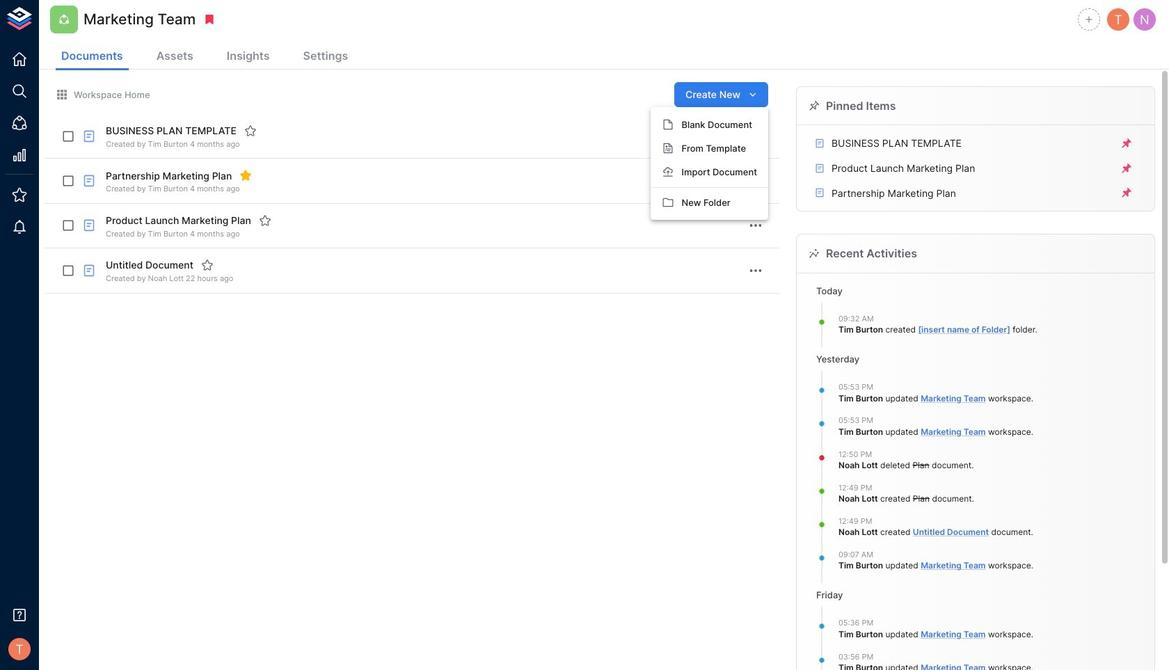 Task type: locate. For each thing, give the bounding box(es) containing it.
unpin image
[[1120, 137, 1133, 150], [1120, 162, 1133, 175]]

favorite image
[[259, 214, 271, 227]]

0 horizontal spatial favorite image
[[201, 259, 214, 272]]

favorite image
[[244, 125, 257, 137], [201, 259, 214, 272]]

0 vertical spatial unpin image
[[1120, 137, 1133, 150]]

remove favorite image
[[240, 169, 252, 182]]

1 vertical spatial unpin image
[[1120, 162, 1133, 175]]

1 horizontal spatial favorite image
[[244, 125, 257, 137]]



Task type: describe. For each thing, give the bounding box(es) containing it.
1 vertical spatial favorite image
[[201, 259, 214, 272]]

unpin image
[[1120, 187, 1133, 199]]

remove bookmark image
[[203, 13, 216, 26]]

0 vertical spatial favorite image
[[244, 125, 257, 137]]

1 unpin image from the top
[[1120, 137, 1133, 150]]

2 unpin image from the top
[[1120, 162, 1133, 175]]



Task type: vqa. For each thing, say whether or not it's contained in the screenshot.
the rightmost Favorite image
yes



